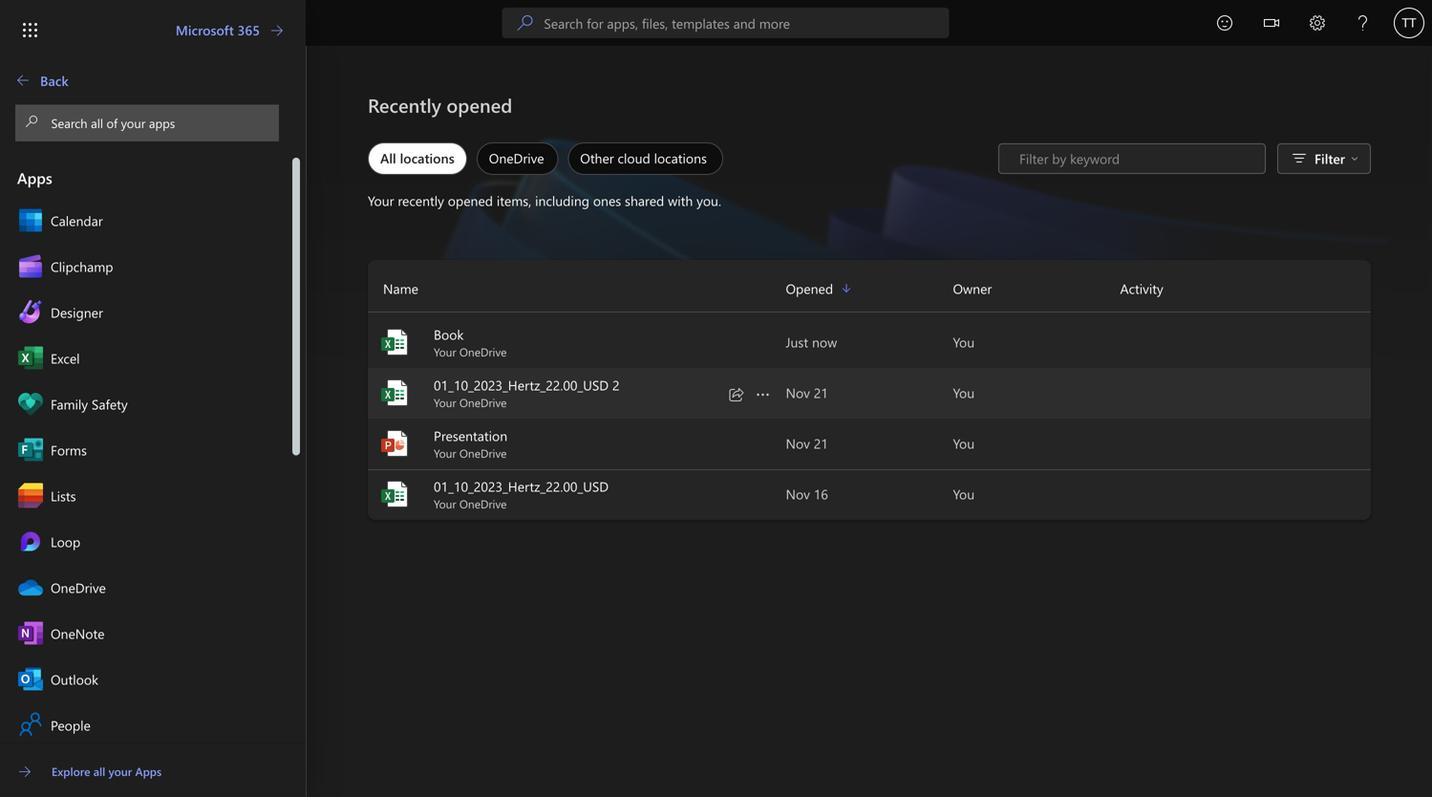 Task type: locate. For each thing, give the bounding box(es) containing it.
forms link
[[9, 428, 286, 474]]

2.9 mb
[[96, 637, 138, 655]]

mb
[[117, 637, 138, 655]]

apps list
[[8, 167, 287, 797]]

opened up onedrive tab
[[447, 92, 513, 118]]

nov left 16
[[786, 485, 810, 503]]

onedrive down "book"
[[460, 344, 507, 359]]

people link
[[9, 703, 286, 749]]

1 nov 21 from the top
[[786, 384, 828, 401]]

locations right all
[[400, 149, 455, 167]]

presentation your onedrive
[[434, 427, 508, 461]]

your inside 01_10_2023_hertz_22.00_usd 2 your onedrive
[[434, 395, 456, 410]]

None search field
[[502, 8, 949, 38]]

application
[[0, 46, 1433, 797]]

0 vertical spatial nov
[[786, 384, 810, 401]]

you for presentation
[[953, 434, 975, 452]]

powerpoint image left family
[[23, 384, 42, 403]]

2.9 mb button
[[96, 636, 274, 656]]

nov 21
[[786, 384, 828, 401], [786, 434, 828, 452]]

0 horizontal spatial locations
[[400, 149, 455, 167]]

opened left items,
[[448, 192, 493, 209]]

just
[[786, 333, 809, 351]]

01_10_2023_hertz_22.00_usd your onedrive
[[434, 477, 609, 511]]

word image
[[23, 277, 42, 296]]

2 locations from the left
[[654, 149, 707, 167]]

microsoft 365
[[176, 21, 260, 39]]

onedrive up items,
[[489, 149, 544, 167]]

3 nov from the top
[[786, 485, 810, 503]]

with
[[668, 192, 693, 209]]

apps right your
[[135, 764, 162, 779]]

loop
[[51, 533, 80, 551]]

name presentation cell
[[368, 426, 786, 461]]

powerpoint image
[[23, 384, 42, 403], [379, 428, 410, 459]]

nov 16
[[786, 485, 828, 503]]

0 vertical spatial opened
[[447, 92, 513, 118]]

01_10_2023_hertz_22.00_usd for 2
[[434, 376, 609, 394]]

you.
[[697, 192, 722, 209]]

nov 21 down just now
[[786, 384, 828, 401]]

my content
[[96, 92, 195, 118]]

onedrive up onenote on the bottom of the page
[[51, 579, 106, 596]]

book your onedrive
[[434, 325, 507, 359]]

0 vertical spatial 01_10_2023_hertz_22.00_usd
[[434, 376, 609, 394]]

your inside 01_10_2023_hertz_22.00_usd your onedrive
[[434, 496, 456, 511]]

onedrive image
[[23, 491, 42, 510]]

your up the presentation
[[434, 395, 456, 410]]

activity, column 4 of 4 column header
[[1121, 273, 1371, 304]]

name 01_10_2023_hertz_22.00_usd 2 cell
[[368, 376, 786, 410]]

excel
[[51, 349, 80, 367]]

storage
[[154, 675, 199, 693]]

1 vertical spatial 21
[[814, 434, 828, 452]]

Filter by keyword text field
[[1018, 149, 1256, 168]]

0 horizontal spatial apps
[[17, 167, 52, 188]]

explore all your apps
[[52, 764, 162, 779]]

activity
[[1121, 280, 1164, 297]]

recently
[[368, 92, 441, 118]]

0 vertical spatial powerpoint image
[[23, 384, 42, 403]]

tab list containing all locations
[[363, 138, 728, 180]]

back button
[[17, 71, 69, 91]]

1 horizontal spatial powerpoint image
[[379, 428, 410, 459]]

1 vertical spatial nov
[[786, 434, 810, 452]]

onedrive inside 01_10_2023_hertz_22.00_usd 2 your onedrive
[[460, 395, 507, 410]]

recently opened
[[368, 92, 513, 118]]

opened
[[447, 92, 513, 118], [448, 192, 493, 209]]

1 vertical spatial powerpoint image
[[379, 428, 410, 459]]

nov for 01_10_2023_hertz_22.00_usd 2
[[786, 384, 810, 401]]

0 vertical spatial apps
[[17, 167, 52, 188]]

excel image inside name 01_10_2023_hertz_22.00_usd cell
[[379, 479, 410, 509]]

locations
[[400, 149, 455, 167], [654, 149, 707, 167]]

1 vertical spatial 01_10_2023_hertz_22.00_usd
[[434, 477, 609, 495]]

 button
[[1249, 0, 1295, 49]]

filter
[[1315, 150, 1346, 167]]

1 nov from the top
[[786, 384, 810, 401]]

all locations tab
[[363, 142, 472, 175]]

4 you from the top
[[953, 485, 975, 503]]

your inside book your onedrive
[[434, 344, 456, 359]]

1 21 from the top
[[814, 384, 828, 401]]

3 you from the top
[[953, 434, 975, 452]]

1 you from the top
[[953, 333, 975, 351]]

excel image
[[379, 327, 410, 357], [23, 331, 42, 350], [379, 479, 410, 509]]

1 vertical spatial apps
[[135, 764, 162, 779]]

powerpoint image down excel icon
[[379, 428, 410, 459]]

you for 01_10_2023_hertz_22.00_usd
[[953, 485, 975, 503]]

tt button
[[1387, 0, 1433, 46]]

apps
[[17, 167, 52, 188], [135, 764, 162, 779]]

01_10_2023_hertz_22.00_usd inside 01_10_2023_hertz_22.00_usd 2 your onedrive
[[434, 376, 609, 394]]

locations up with at the left top of page
[[654, 149, 707, 167]]

2 vertical spatial nov
[[786, 485, 810, 503]]

apps image
[[23, 224, 42, 243]]

navigation
[[0, 46, 65, 635]]

0 vertical spatial 21
[[814, 384, 828, 401]]

tab list
[[363, 138, 728, 180]]

name button
[[368, 273, 786, 304]]

2 nov from the top
[[786, 434, 810, 452]]

2
[[613, 376, 620, 394]]

your for presentation
[[434, 445, 456, 461]]

family safety
[[51, 395, 128, 413]]

 banner
[[0, 0, 1433, 49]]

01_10_2023_hertz_22.00_usd down presentation your onedrive
[[434, 477, 609, 495]]

your down presentation your onedrive
[[434, 496, 456, 511]]

onedrive up the presentation
[[460, 395, 507, 410]]

lists link
[[9, 474, 286, 519]]

01_10_2023_hertz_22.00_usd down book your onedrive
[[434, 376, 609, 394]]

21 for 01_10_2023_hertz_22.00_usd 2
[[814, 384, 828, 401]]

2 01_10_2023_hertz_22.00_usd from the top
[[434, 477, 609, 495]]

my content left pane navigation navigation
[[65, 46, 306, 740]]

opened button
[[786, 273, 953, 304]]

apps inside list
[[17, 167, 52, 188]]

your down "book"
[[434, 344, 456, 359]]

nov up nov 16
[[786, 434, 810, 452]]

2 nov 21 from the top
[[786, 434, 828, 452]]

status
[[999, 143, 1266, 174]]

01_10_2023_hertz_22.00_usd inside cell
[[434, 477, 609, 495]]

21 up 16
[[814, 434, 828, 452]]

calendar
[[51, 212, 103, 229]]

1 vertical spatial nov 21
[[786, 434, 828, 452]]

apps down create icon
[[17, 167, 52, 188]]

designer
[[51, 304, 103, 321]]

0 horizontal spatial powerpoint image
[[23, 384, 42, 403]]

row
[[368, 273, 1371, 313]]

1 horizontal spatial locations
[[654, 149, 707, 167]]

other
[[580, 149, 614, 167]]

recently
[[398, 192, 444, 209]]

your
[[368, 192, 394, 209], [434, 344, 456, 359], [434, 395, 456, 410], [434, 445, 456, 461], [434, 496, 456, 511]]

shared
[[625, 192, 664, 209]]

2 you from the top
[[953, 384, 975, 401]]

you
[[953, 333, 975, 351], [953, 384, 975, 401], [953, 434, 975, 452], [953, 485, 975, 503]]

row containing name
[[368, 273, 1371, 313]]

nov down just
[[786, 384, 810, 401]]

21
[[814, 384, 828, 401], [814, 434, 828, 452]]

0 vertical spatial nov 21
[[786, 384, 828, 401]]

nov 21 for presentation
[[786, 434, 828, 452]]

1 vertical spatial opened
[[448, 192, 493, 209]]

just now
[[786, 333, 837, 351]]

onedrive down presentation your onedrive
[[460, 496, 507, 511]]

onedrive down the presentation
[[460, 445, 507, 461]]

1 01_10_2023_hertz_22.00_usd from the top
[[434, 376, 609, 394]]

onedrive
[[489, 149, 544, 167], [460, 344, 507, 359], [460, 395, 507, 410], [460, 445, 507, 461], [460, 496, 507, 511], [51, 579, 106, 596]]

clipchamp link
[[9, 244, 286, 290]]

get more storage
[[96, 675, 199, 693]]

menu
[[96, 143, 274, 331]]

your down the presentation
[[434, 445, 456, 461]]

ones
[[593, 192, 621, 209]]

outlook link
[[9, 657, 286, 703]]

01_10_2023_hertz_22.00_usd
[[434, 376, 609, 394], [434, 477, 609, 495]]

your inside presentation your onedrive
[[434, 445, 456, 461]]

nov
[[786, 384, 810, 401], [786, 434, 810, 452], [786, 485, 810, 503]]

21 down now
[[814, 384, 828, 401]]

nov 21 up nov 16
[[786, 434, 828, 452]]

excel image inside name book cell
[[379, 327, 410, 357]]

back
[[40, 72, 69, 89]]

your
[[109, 764, 132, 779]]

2 21 from the top
[[814, 434, 828, 452]]

1 locations from the left
[[400, 149, 455, 167]]

16
[[814, 485, 828, 503]]



Task type: describe. For each thing, give the bounding box(es) containing it.
outlook image
[[23, 438, 42, 457]]

create image
[[23, 117, 42, 136]]

onedrive inside 01_10_2023_hertz_22.00_usd your onedrive
[[460, 496, 507, 511]]

21 for presentation
[[814, 434, 828, 452]]

family safety link
[[9, 382, 286, 428]]

including
[[535, 192, 590, 209]]

excel image for 01_10_2023_hertz_22.00_usd
[[379, 479, 410, 509]]

other cloud locations tab
[[563, 142, 728, 175]]

designer link
[[9, 290, 286, 336]]

01_10_2023_hertz_22.00_usd 2 your onedrive
[[434, 376, 620, 410]]

2.9
[[96, 637, 114, 655]]

onedrive inside apps list
[[51, 579, 106, 596]]

calendar link
[[9, 198, 286, 244]]

safety
[[92, 395, 128, 413]]

microsoft
[[176, 21, 234, 39]]

now
[[812, 333, 837, 351]]

shared with me radio item
[[96, 218, 274, 256]]

all locations
[[380, 149, 455, 167]]

items,
[[497, 192, 532, 209]]

application containing my content
[[0, 46, 1433, 797]]

1 horizontal spatial apps
[[135, 764, 162, 779]]

explore
[[52, 764, 90, 779]]

excel link
[[9, 336, 286, 382]]

loop link
[[9, 519, 286, 565]]

onedrive inside presentation your onedrive
[[460, 445, 507, 461]]

onedrive inside tab
[[489, 149, 544, 167]]

get more storage button
[[96, 675, 274, 694]]

onedrive tab
[[472, 142, 563, 175]]

name book cell
[[368, 325, 786, 359]]

owner button
[[953, 273, 1121, 304]]

01_10_2023_hertz_22.00_usd for your
[[434, 477, 609, 495]]

your for book
[[434, 344, 456, 359]]

excel image
[[379, 377, 410, 408]]

excel image for book
[[379, 327, 410, 357]]

nov for presentation
[[786, 434, 810, 452]]

you for book
[[953, 333, 975, 351]]

teams image
[[23, 545, 42, 564]]

365
[[238, 21, 260, 39]]

opened
[[786, 280, 833, 297]]

my
[[96, 92, 123, 118]]

The results will appear below the search bar as you type. text field
[[46, 107, 277, 139]]

powerpoint image inside name presentation cell
[[379, 428, 410, 459]]

your for 01_10_2023_hertz_22.00_usd
[[434, 496, 456, 511]]

all
[[380, 149, 396, 167]]

family
[[51, 395, 88, 413]]

onenote link
[[9, 611, 286, 657]]

menu inside my content left pane navigation navigation
[[96, 143, 274, 331]]

cloud
[[618, 149, 651, 167]]

nov for 01_10_2023_hertz_22.00_usd
[[786, 485, 810, 503]]

name 01_10_2023_hertz_22.00_usd cell
[[368, 477, 786, 511]]

other cloud locations
[[580, 149, 707, 167]]

onenote
[[51, 625, 105, 642]]

outlook
[[51, 670, 98, 688]]

app launcher opened dialog
[[0, 0, 306, 797]]


[[1351, 155, 1359, 162]]

onedrive link
[[9, 565, 286, 611]]

book
[[434, 325, 464, 343]]

Search box. Suggestions appear as you type. search field
[[544, 8, 949, 38]]

your left recently
[[368, 192, 394, 209]]

content
[[128, 92, 195, 118]]

get
[[96, 675, 116, 693]]

clipchamp
[[51, 258, 113, 275]]

people
[[51, 716, 91, 734]]

more
[[120, 675, 151, 693]]

lists
[[51, 487, 76, 505]]

explore all your apps link
[[0, 744, 306, 797]]

your recently opened items, including ones shared with you.
[[368, 192, 722, 209]]

you for 01_10_2023_hertz_22.00_usd 2
[[953, 384, 975, 401]]

presentation
[[434, 427, 508, 444]]

all
[[93, 764, 105, 779]]


[[1264, 15, 1280, 31]]

tt
[[1402, 15, 1417, 30]]

my content image
[[23, 170, 42, 189]]

home image
[[23, 63, 42, 82]]

forms
[[51, 441, 87, 459]]

nov 21 for 01_10_2023_hertz_22.00_usd 2
[[786, 384, 828, 401]]

name
[[383, 280, 419, 297]]

microsoft 365 link
[[176, 21, 283, 41]]

onedrive inside book your onedrive
[[460, 344, 507, 359]]

owner
[[953, 280, 992, 297]]

filter 
[[1315, 150, 1359, 167]]



Task type: vqa. For each thing, say whether or not it's contained in the screenshot.


